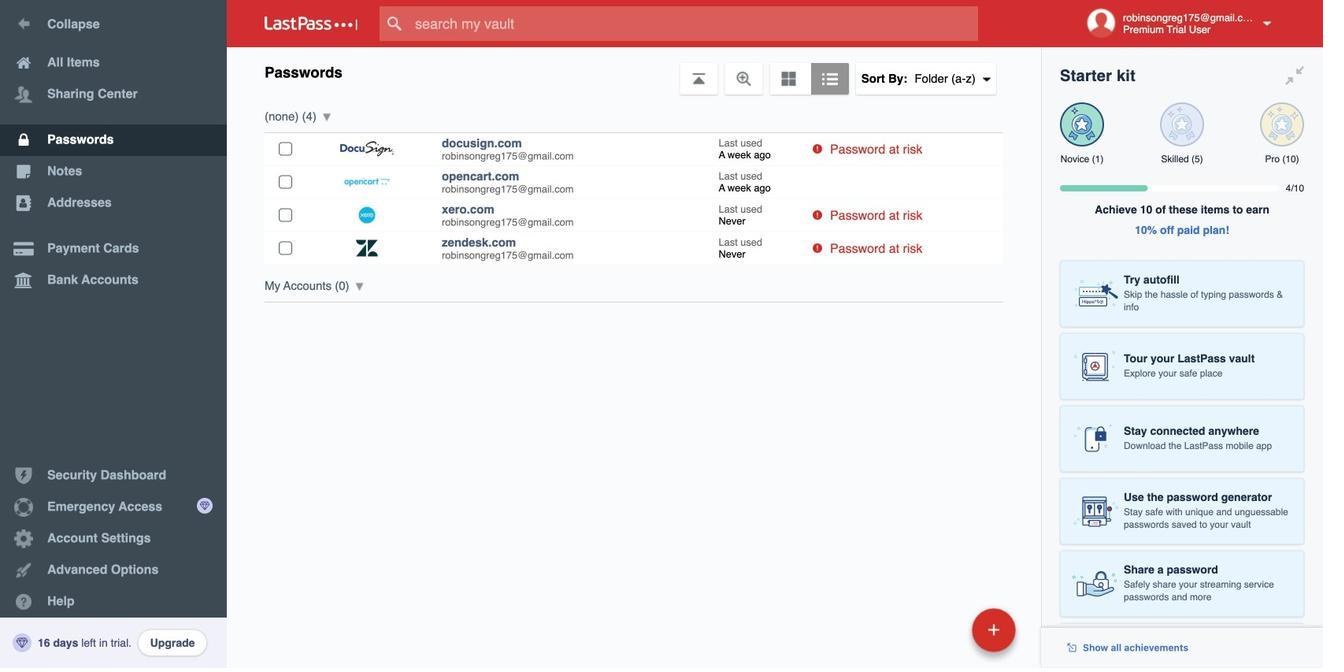 Task type: locate. For each thing, give the bounding box(es) containing it.
Search search field
[[380, 6, 1009, 41]]

search my vault text field
[[380, 6, 1009, 41]]

new item navigation
[[864, 604, 1026, 668]]



Task type: describe. For each thing, give the bounding box(es) containing it.
vault options navigation
[[227, 47, 1042, 95]]

lastpass image
[[265, 17, 358, 31]]

new item element
[[864, 608, 1022, 652]]

main navigation navigation
[[0, 0, 227, 668]]



